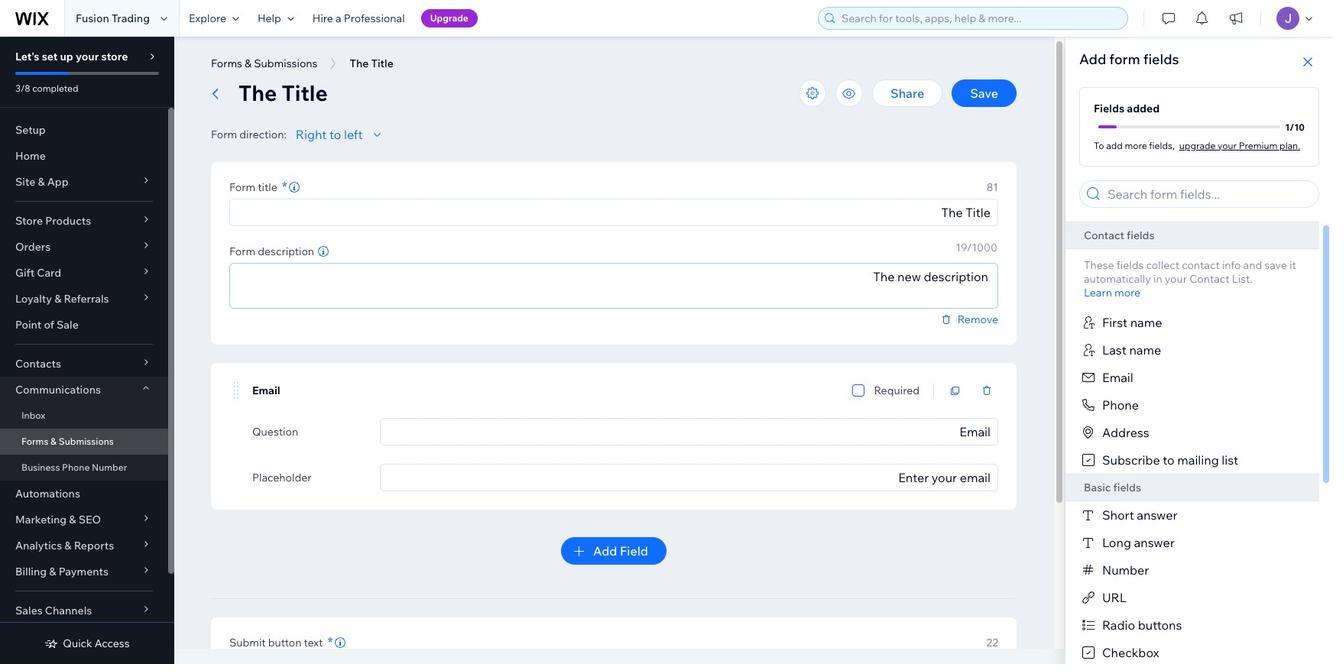 Task type: vqa. For each thing, say whether or not it's contained in the screenshot.
Add Field
yes



Task type: describe. For each thing, give the bounding box(es) containing it.
automations
[[15, 487, 80, 501]]

left
[[344, 127, 363, 142]]

hire a professional
[[313, 11, 405, 25]]

1 vertical spatial *
[[328, 634, 333, 651]]

& for forms & submissions link
[[51, 436, 57, 447]]

0 vertical spatial more
[[1125, 140, 1148, 151]]

mailing
[[1178, 453, 1219, 468]]

long answer
[[1103, 535, 1175, 551]]

name for first name
[[1131, 315, 1163, 330]]

right to left button
[[296, 125, 386, 144]]

upgrade
[[430, 12, 469, 24]]

your inside these fields collect contact info and save it automatically in your contact list. learn more
[[1165, 272, 1188, 286]]

save
[[970, 86, 999, 101]]

products
[[45, 214, 91, 228]]

app
[[47, 175, 68, 189]]

up
[[60, 50, 73, 63]]

long
[[1103, 535, 1132, 551]]

learn
[[1084, 286, 1113, 300]]

sale
[[57, 318, 79, 332]]

1 / 10
[[1286, 121, 1305, 133]]

share button
[[872, 80, 943, 107]]

0 horizontal spatial the title
[[239, 80, 328, 106]]

list.
[[1232, 272, 1253, 286]]

point of sale
[[15, 318, 79, 332]]

1 vertical spatial the
[[239, 80, 277, 106]]

/ for 1
[[1290, 121, 1295, 133]]

number inside "sidebar" element
[[92, 462, 127, 473]]

inbox link
[[0, 403, 168, 429]]

answer for long answer
[[1134, 535, 1175, 551]]

professional
[[344, 11, 405, 25]]

payments
[[59, 565, 109, 579]]

title
[[258, 180, 277, 194]]

contacts button
[[0, 351, 168, 377]]

forms & submissions link
[[0, 429, 168, 455]]

1 horizontal spatial number
[[1103, 563, 1150, 578]]

contact inside these fields collect contact info and save it automatically in your contact list. learn more
[[1190, 272, 1230, 286]]

last
[[1103, 343, 1127, 358]]

share
[[891, 86, 925, 101]]

1 horizontal spatial email
[[1103, 370, 1134, 385]]

button
[[268, 636, 302, 650]]

& for forms & submissions button
[[245, 57, 252, 70]]

1 vertical spatial title
[[282, 80, 328, 106]]

these fields collect contact info and save it automatically in your contact list. learn more
[[1084, 258, 1297, 300]]

channels
[[45, 604, 92, 618]]

phone inside "sidebar" element
[[62, 462, 90, 473]]

1
[[1286, 121, 1290, 133]]

billing
[[15, 565, 47, 579]]

forms & submissions for forms & submissions link
[[21, 436, 114, 447]]

help button
[[248, 0, 303, 37]]

Add a short description... text field
[[230, 264, 998, 308]]

remove button
[[940, 313, 999, 327]]

submit button text *
[[229, 634, 333, 651]]

Search form fields... field
[[1103, 181, 1314, 207]]

1 horizontal spatial phone
[[1103, 398, 1139, 413]]

marketing & seo button
[[0, 507, 168, 533]]

these
[[1084, 258, 1115, 272]]

81
[[987, 180, 999, 194]]

answer for short answer
[[1137, 508, 1178, 523]]

add form fields
[[1080, 50, 1180, 68]]

address
[[1103, 425, 1150, 440]]

info
[[1223, 258, 1241, 272]]

sales channels
[[15, 604, 92, 618]]

added
[[1127, 102, 1160, 115]]

setup link
[[0, 117, 168, 143]]

setup
[[15, 123, 46, 137]]

to for subscribe
[[1163, 453, 1175, 468]]

seo
[[79, 513, 101, 527]]

fields for these
[[1117, 258, 1144, 272]]

list
[[1222, 453, 1239, 468]]

and
[[1244, 258, 1263, 272]]

save button
[[952, 80, 1017, 107]]

subscribe
[[1103, 453, 1161, 468]]

add field
[[593, 544, 648, 559]]

quick
[[63, 637, 92, 651]]

remove
[[958, 313, 999, 327]]

billing & payments button
[[0, 559, 168, 585]]

loyalty & referrals
[[15, 292, 109, 306]]

0 horizontal spatial contact
[[1084, 229, 1125, 242]]

point of sale link
[[0, 312, 168, 338]]

add field button
[[561, 538, 667, 565]]

store
[[101, 50, 128, 63]]

upgrade your premium plan. button
[[1180, 138, 1301, 152]]

first name
[[1103, 315, 1163, 330]]

short answer
[[1103, 508, 1178, 523]]

22
[[987, 636, 999, 650]]

submit
[[229, 636, 266, 650]]

& for site & app dropdown button
[[38, 175, 45, 189]]

buttons
[[1138, 618, 1182, 633]]

access
[[95, 637, 130, 651]]

store products button
[[0, 208, 168, 234]]

in
[[1154, 272, 1163, 286]]

communications
[[15, 383, 101, 397]]

to for right
[[330, 127, 341, 142]]

/ for 19
[[967, 241, 972, 255]]

automatically
[[1084, 272, 1151, 286]]

your inside "sidebar" element
[[76, 50, 99, 63]]



Task type: locate. For each thing, give the bounding box(es) containing it.
forms & submissions for forms & submissions button
[[211, 57, 318, 70]]

fields left in
[[1117, 258, 1144, 272]]

phone
[[1103, 398, 1139, 413], [62, 462, 90, 473]]

forms & submissions inside button
[[211, 57, 318, 70]]

quick access
[[63, 637, 130, 651]]

billing & payments
[[15, 565, 109, 579]]

site & app button
[[0, 169, 168, 195]]

/ up remove button
[[967, 241, 972, 255]]

automations link
[[0, 481, 168, 507]]

1 vertical spatial submissions
[[59, 436, 114, 447]]

1 vertical spatial more
[[1115, 286, 1141, 300]]

& for "billing & payments" dropdown button
[[49, 565, 56, 579]]

0 horizontal spatial the
[[239, 80, 277, 106]]

1 horizontal spatial contact
[[1190, 272, 1230, 286]]

loyalty
[[15, 292, 52, 306]]

answer
[[1137, 508, 1178, 523], [1134, 535, 1175, 551]]

& down help button
[[245, 57, 252, 70]]

gift card button
[[0, 260, 168, 286]]

the down the hire a professional
[[350, 57, 369, 70]]

form direction:
[[211, 128, 287, 141]]

last name
[[1103, 343, 1162, 358]]

0 horizontal spatial title
[[282, 80, 328, 106]]

add
[[1080, 50, 1107, 68], [593, 544, 617, 559]]

upgrade button
[[421, 9, 478, 28]]

title down professional
[[371, 57, 394, 70]]

forms & submissions up business phone number
[[21, 436, 114, 447]]

/
[[1290, 121, 1295, 133], [967, 241, 972, 255]]

0 horizontal spatial *
[[282, 178, 288, 196]]

0 vertical spatial contact
[[1084, 229, 1125, 242]]

to
[[330, 127, 341, 142], [1163, 453, 1175, 468]]

*
[[282, 178, 288, 196], [328, 634, 333, 651]]

upgrade
[[1180, 140, 1216, 151]]

of
[[44, 318, 54, 332]]

0 horizontal spatial forms
[[21, 436, 48, 447]]

submissions inside forms & submissions button
[[254, 57, 318, 70]]

forms & submissions
[[211, 57, 318, 70], [21, 436, 114, 447]]

& up business
[[51, 436, 57, 447]]

plan.
[[1280, 140, 1301, 151]]

1 horizontal spatial title
[[371, 57, 394, 70]]

name down first name
[[1130, 343, 1162, 358]]

collect
[[1147, 258, 1180, 272]]

form title *
[[229, 178, 288, 196]]

premium
[[1239, 140, 1278, 151]]

1 horizontal spatial forms & submissions
[[211, 57, 318, 70]]

forms down explore
[[211, 57, 242, 70]]

more inside these fields collect contact info and save it automatically in your contact list. learn more
[[1115, 286, 1141, 300]]

number down long
[[1103, 563, 1150, 578]]

form for form direction:
[[211, 128, 237, 141]]

0 vertical spatial title
[[371, 57, 394, 70]]

3/8 completed
[[15, 83, 78, 94]]

0 vertical spatial forms & submissions
[[211, 57, 318, 70]]

name up last name
[[1131, 315, 1163, 330]]

fields
[[1144, 50, 1180, 68], [1127, 229, 1155, 242], [1117, 258, 1144, 272], [1114, 481, 1142, 495]]

store
[[15, 214, 43, 228]]

1 vertical spatial contact
[[1190, 272, 1230, 286]]

more right learn
[[1115, 286, 1141, 300]]

sales
[[15, 604, 43, 618]]

1 horizontal spatial /
[[1290, 121, 1295, 133]]

Add form title... field
[[235, 200, 993, 226]]

trading
[[112, 11, 150, 25]]

1 horizontal spatial to
[[1163, 453, 1175, 468]]

1 vertical spatial /
[[967, 241, 972, 255]]

basic
[[1084, 481, 1111, 495]]

site & app
[[15, 175, 68, 189]]

form left "direction:"
[[211, 128, 237, 141]]

number down forms & submissions link
[[92, 462, 127, 473]]

0 horizontal spatial add
[[593, 544, 617, 559]]

2 vertical spatial form
[[229, 245, 255, 258]]

forms & submissions down help
[[211, 57, 318, 70]]

business phone number
[[21, 462, 127, 473]]

description
[[258, 245, 314, 258]]

inbox
[[21, 410, 45, 421]]

0 vertical spatial form
[[211, 128, 237, 141]]

0 vertical spatial /
[[1290, 121, 1295, 133]]

the title button
[[342, 52, 401, 75]]

fields right "form" in the top of the page
[[1144, 50, 1180, 68]]

0 vertical spatial submissions
[[254, 57, 318, 70]]

1 vertical spatial forms & submissions
[[21, 436, 114, 447]]

0 vertical spatial *
[[282, 178, 288, 196]]

& left reports
[[64, 539, 72, 553]]

fields for contact
[[1127, 229, 1155, 242]]

* right text
[[328, 634, 333, 651]]

email down the last
[[1103, 370, 1134, 385]]

loyalty & referrals button
[[0, 286, 168, 312]]

0 vertical spatial add
[[1080, 50, 1107, 68]]

fields up the collect
[[1127, 229, 1155, 242]]

0 vertical spatial your
[[76, 50, 99, 63]]

title up "right" at top
[[282, 80, 328, 106]]

form inside the form title *
[[229, 180, 255, 194]]

name
[[1131, 315, 1163, 330], [1130, 343, 1162, 358]]

let's
[[15, 50, 39, 63]]

1 vertical spatial forms
[[21, 436, 48, 447]]

communications button
[[0, 377, 168, 403]]

contact
[[1084, 229, 1125, 242], [1190, 272, 1230, 286]]

0 vertical spatial forms
[[211, 57, 242, 70]]

* right title
[[282, 178, 288, 196]]

& inside button
[[245, 57, 252, 70]]

1 horizontal spatial your
[[1165, 272, 1188, 286]]

0 horizontal spatial number
[[92, 462, 127, 473]]

to left left
[[330, 127, 341, 142]]

first
[[1103, 315, 1128, 330]]

forms inside button
[[211, 57, 242, 70]]

0 horizontal spatial your
[[76, 50, 99, 63]]

form for form title *
[[229, 180, 255, 194]]

2 horizontal spatial your
[[1218, 140, 1237, 151]]

add for add field
[[593, 544, 617, 559]]

& for marketing & seo dropdown button
[[69, 513, 76, 527]]

1 horizontal spatial submissions
[[254, 57, 318, 70]]

home
[[15, 149, 46, 163]]

19 / 1000
[[956, 241, 998, 255]]

forms & submissions button
[[203, 52, 325, 75]]

let's set up your store
[[15, 50, 128, 63]]

1 vertical spatial name
[[1130, 343, 1162, 358]]

1 horizontal spatial add
[[1080, 50, 1107, 68]]

field
[[620, 544, 648, 559]]

right to left
[[296, 127, 363, 142]]

None checkbox
[[853, 382, 865, 400]]

the title down forms & submissions button
[[239, 80, 328, 106]]

Search for tools, apps, help & more... field
[[837, 8, 1123, 29]]

0 horizontal spatial to
[[330, 127, 341, 142]]

sales channels button
[[0, 598, 168, 624]]

& for loyalty & referrals popup button
[[54, 292, 61, 306]]

the title inside button
[[350, 57, 394, 70]]

phone down forms & submissions link
[[62, 462, 90, 473]]

help
[[258, 11, 281, 25]]

to add more fields, upgrade your premium plan.
[[1094, 140, 1301, 151]]

& inside dropdown button
[[69, 513, 76, 527]]

basic fields
[[1084, 481, 1142, 495]]

question
[[252, 425, 298, 439]]

0 horizontal spatial submissions
[[59, 436, 114, 447]]

gift card
[[15, 266, 61, 280]]

sidebar element
[[0, 37, 174, 664]]

1 vertical spatial number
[[1103, 563, 1150, 578]]

fields down subscribe
[[1114, 481, 1142, 495]]

the title down professional
[[350, 57, 394, 70]]

to inside button
[[330, 127, 341, 142]]

0 vertical spatial phone
[[1103, 398, 1139, 413]]

0 horizontal spatial phone
[[62, 462, 90, 473]]

submissions inside forms & submissions link
[[59, 436, 114, 447]]

2 vertical spatial your
[[1165, 272, 1188, 286]]

fields inside these fields collect contact info and save it automatically in your contact list. learn more
[[1117, 258, 1144, 272]]

number
[[92, 462, 127, 473], [1103, 563, 1150, 578]]

store products
[[15, 214, 91, 228]]

add for add form fields
[[1080, 50, 1107, 68]]

fields
[[1094, 102, 1125, 115]]

contact
[[1182, 258, 1220, 272]]

name for last name
[[1130, 343, 1162, 358]]

form left title
[[229, 180, 255, 194]]

your right upgrade
[[1218, 140, 1237, 151]]

0 vertical spatial name
[[1131, 315, 1163, 330]]

0 vertical spatial the title
[[350, 57, 394, 70]]

form
[[1110, 50, 1141, 68]]

explore
[[189, 11, 226, 25]]

10
[[1295, 121, 1305, 133]]

analytics
[[15, 539, 62, 553]]

the inside button
[[350, 57, 369, 70]]

title inside button
[[371, 57, 394, 70]]

0 horizontal spatial email
[[252, 384, 280, 398]]

business
[[21, 462, 60, 473]]

& left seo
[[69, 513, 76, 527]]

1 horizontal spatial *
[[328, 634, 333, 651]]

to left mailing
[[1163, 453, 1175, 468]]

form left description
[[229, 245, 255, 258]]

marketing
[[15, 513, 67, 527]]

checkbox
[[1103, 645, 1160, 661]]

forms for forms & submissions link
[[21, 436, 48, 447]]

completed
[[32, 83, 78, 94]]

your
[[76, 50, 99, 63], [1218, 140, 1237, 151], [1165, 272, 1188, 286]]

email up question
[[252, 384, 280, 398]]

card
[[37, 266, 61, 280]]

learn more link
[[1084, 286, 1141, 300]]

the down forms & submissions button
[[239, 80, 277, 106]]

subscribe to mailing list
[[1103, 453, 1239, 468]]

add left field
[[593, 544, 617, 559]]

radio buttons
[[1103, 618, 1182, 633]]

19
[[956, 241, 967, 255]]

1 vertical spatial the title
[[239, 80, 328, 106]]

1 horizontal spatial forms
[[211, 57, 242, 70]]

0 vertical spatial answer
[[1137, 508, 1178, 523]]

add inside 'button'
[[593, 544, 617, 559]]

fusion trading
[[76, 11, 150, 25]]

1 horizontal spatial the
[[350, 57, 369, 70]]

answer down short answer
[[1134, 535, 1175, 551]]

submissions down inbox link
[[59, 436, 114, 447]]

form
[[211, 128, 237, 141], [229, 180, 255, 194], [229, 245, 255, 258]]

& right billing at the left
[[49, 565, 56, 579]]

& right loyalty on the left
[[54, 292, 61, 306]]

set
[[42, 50, 58, 63]]

0 vertical spatial to
[[330, 127, 341, 142]]

placeholder
[[252, 471, 312, 485]]

1 vertical spatial to
[[1163, 453, 1175, 468]]

contacts
[[15, 357, 61, 371]]

answer up long answer
[[1137, 508, 1178, 523]]

required
[[874, 384, 920, 398]]

submissions for forms & submissions button
[[254, 57, 318, 70]]

email
[[1103, 370, 1134, 385], [252, 384, 280, 398]]

Type your question here... field
[[385, 419, 993, 445]]

contact up these
[[1084, 229, 1125, 242]]

& inside popup button
[[54, 292, 61, 306]]

form for form description
[[229, 245, 255, 258]]

1 vertical spatial form
[[229, 180, 255, 194]]

your right in
[[1165, 272, 1188, 286]]

& right site
[[38, 175, 45, 189]]

0 vertical spatial the
[[350, 57, 369, 70]]

forms for forms & submissions button
[[211, 57, 242, 70]]

Add placeholder text… field
[[385, 465, 993, 491]]

phone up address
[[1103, 398, 1139, 413]]

1 vertical spatial your
[[1218, 140, 1237, 151]]

0 horizontal spatial /
[[967, 241, 972, 255]]

forms inside "sidebar" element
[[21, 436, 48, 447]]

submissions down help button
[[254, 57, 318, 70]]

0 vertical spatial number
[[92, 462, 127, 473]]

fields for basic
[[1114, 481, 1142, 495]]

1 vertical spatial phone
[[62, 462, 90, 473]]

text
[[304, 636, 323, 650]]

contact left list.
[[1190, 272, 1230, 286]]

& for analytics & reports dropdown button
[[64, 539, 72, 553]]

orders
[[15, 240, 51, 254]]

direction:
[[239, 128, 287, 141]]

forms down inbox
[[21, 436, 48, 447]]

1 vertical spatial add
[[593, 544, 617, 559]]

0 horizontal spatial forms & submissions
[[21, 436, 114, 447]]

analytics & reports
[[15, 539, 114, 553]]

it
[[1290, 258, 1297, 272]]

/ up plan.
[[1290, 121, 1295, 133]]

1 vertical spatial answer
[[1134, 535, 1175, 551]]

to
[[1094, 140, 1105, 151]]

1 horizontal spatial the title
[[350, 57, 394, 70]]

forms & submissions inside "sidebar" element
[[21, 436, 114, 447]]

forms
[[211, 57, 242, 70], [21, 436, 48, 447]]

add left "form" in the top of the page
[[1080, 50, 1107, 68]]

your right up
[[76, 50, 99, 63]]

submissions for forms & submissions link
[[59, 436, 114, 447]]

more right add
[[1125, 140, 1148, 151]]

fields added
[[1094, 102, 1160, 115]]



